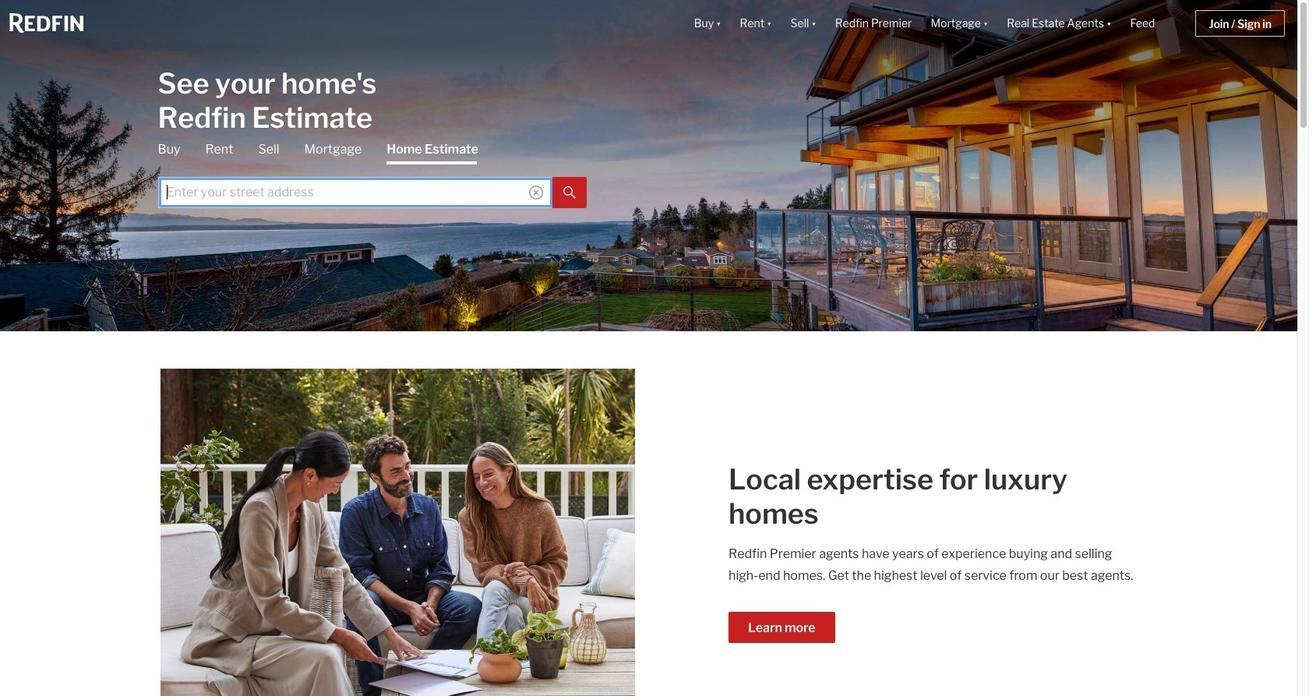 Task type: locate. For each thing, give the bounding box(es) containing it.
tab list
[[158, 141, 587, 208]]

search input image
[[529, 185, 543, 199]]

submit search image
[[563, 186, 576, 199]]



Task type: vqa. For each thing, say whether or not it's contained in the screenshot.
The A Woman Showing A Document For A Backyard Consultation. image
yes



Task type: describe. For each thing, give the bounding box(es) containing it.
a woman showing a document for a backyard consultation. image
[[161, 369, 636, 696]]

Enter your street address search field
[[158, 177, 552, 208]]



